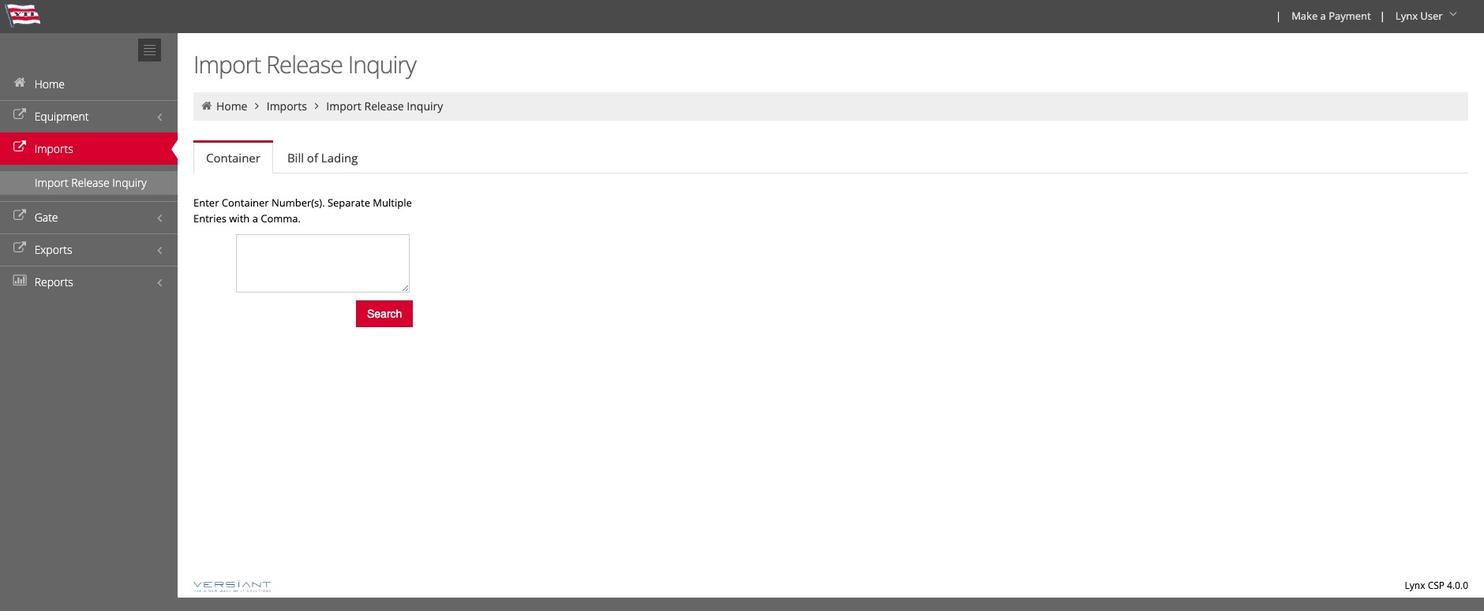 Task type: describe. For each thing, give the bounding box(es) containing it.
inquiry for top the import release inquiry link
[[407, 99, 443, 114]]

multiple
[[373, 196, 412, 210]]

equipment link
[[0, 100, 178, 133]]

1 horizontal spatial home image
[[200, 100, 214, 111]]

make a payment link
[[1285, 0, 1377, 33]]

user
[[1420, 9, 1443, 23]]

bill
[[287, 150, 304, 166]]

0 vertical spatial import release inquiry link
[[326, 99, 443, 114]]

lynx csp 4.0.0
[[1405, 579, 1468, 593]]

lynx user link
[[1389, 0, 1467, 33]]

bill of lading link
[[275, 142, 370, 174]]

1 horizontal spatial home link
[[216, 99, 247, 114]]

angle right image
[[250, 100, 264, 111]]

0 vertical spatial home image
[[12, 77, 28, 88]]

enter
[[193, 196, 219, 210]]

0 horizontal spatial home link
[[0, 68, 178, 100]]

1 horizontal spatial imports
[[267, 99, 307, 114]]

bar chart image
[[12, 276, 28, 287]]

a inside 'enter container number(s).  separate multiple entries with a comma.'
[[252, 212, 258, 226]]

comma.
[[261, 212, 301, 226]]

exports
[[34, 242, 72, 257]]

csp
[[1428, 579, 1445, 593]]

entries
[[193, 212, 227, 226]]

reports link
[[0, 266, 178, 298]]

2 vertical spatial import release inquiry
[[35, 175, 147, 190]]

make
[[1292, 9, 1318, 23]]

1 horizontal spatial home
[[216, 99, 247, 114]]

separate
[[328, 196, 370, 210]]

external link image for gate
[[12, 211, 28, 222]]

payment
[[1329, 9, 1371, 23]]

0 vertical spatial import release inquiry
[[193, 48, 416, 81]]

0 horizontal spatial imports
[[34, 141, 73, 156]]



Task type: vqa. For each thing, say whether or not it's contained in the screenshot.
the top Home
yes



Task type: locate. For each thing, give the bounding box(es) containing it.
0 horizontal spatial home
[[34, 77, 65, 92]]

2 horizontal spatial import
[[326, 99, 361, 114]]

lynx for lynx user
[[1396, 9, 1418, 23]]

2 horizontal spatial release
[[364, 99, 404, 114]]

external link image for imports
[[12, 142, 28, 153]]

release up angle right icon
[[266, 48, 343, 81]]

reports
[[34, 275, 73, 290]]

None text field
[[236, 234, 410, 293]]

0 horizontal spatial |
[[1276, 9, 1281, 23]]

external link image
[[12, 110, 28, 121], [12, 142, 28, 153], [12, 211, 28, 222], [12, 243, 28, 254]]

angle right image
[[310, 100, 324, 111]]

imports right angle right image
[[267, 99, 307, 114]]

inquiry
[[348, 48, 416, 81], [407, 99, 443, 114], [112, 175, 147, 190]]

lynx left user
[[1396, 9, 1418, 23]]

versiant image
[[193, 581, 271, 593]]

search
[[367, 308, 402, 321]]

with
[[229, 212, 250, 226]]

search button
[[356, 301, 413, 328]]

angle down image
[[1446, 9, 1461, 20]]

0 vertical spatial release
[[266, 48, 343, 81]]

1 vertical spatial release
[[364, 99, 404, 114]]

0 vertical spatial import
[[193, 48, 261, 81]]

container link
[[193, 143, 273, 174]]

import release inquiry up gate link
[[35, 175, 147, 190]]

lynx
[[1396, 9, 1418, 23], [1405, 579, 1425, 593]]

1 vertical spatial imports
[[34, 141, 73, 156]]

2 vertical spatial inquiry
[[112, 175, 147, 190]]

1 horizontal spatial release
[[266, 48, 343, 81]]

import release inquiry link right angle right icon
[[326, 99, 443, 114]]

imports
[[267, 99, 307, 114], [34, 141, 73, 156]]

1 vertical spatial home image
[[200, 100, 214, 111]]

container up enter
[[206, 150, 260, 166]]

external link image for equipment
[[12, 110, 28, 121]]

exports link
[[0, 234, 178, 266]]

import release inquiry up angle right icon
[[193, 48, 416, 81]]

| right 'payment'
[[1380, 9, 1385, 23]]

1 | from the left
[[1276, 9, 1281, 23]]

home up equipment
[[34, 77, 65, 92]]

imports link down equipment
[[0, 133, 178, 165]]

0 vertical spatial lynx
[[1396, 9, 1418, 23]]

external link image left gate
[[12, 211, 28, 222]]

| left make
[[1276, 9, 1281, 23]]

1 vertical spatial imports link
[[0, 133, 178, 165]]

import release inquiry right angle right icon
[[326, 99, 443, 114]]

home image left angle right image
[[200, 100, 214, 111]]

0 vertical spatial container
[[206, 150, 260, 166]]

external link image left equipment
[[12, 110, 28, 121]]

of
[[307, 150, 318, 166]]

home
[[34, 77, 65, 92], [216, 99, 247, 114]]

0 horizontal spatial home image
[[12, 77, 28, 88]]

1 vertical spatial import release inquiry link
[[0, 171, 178, 195]]

1 vertical spatial import release inquiry
[[326, 99, 443, 114]]

0 horizontal spatial import
[[35, 175, 68, 190]]

imports link right angle right image
[[267, 99, 307, 114]]

external link image inside exports 'link'
[[12, 243, 28, 254]]

external link image inside gate link
[[12, 211, 28, 222]]

container
[[206, 150, 260, 166], [222, 196, 269, 210]]

a right make
[[1320, 9, 1326, 23]]

0 vertical spatial imports
[[267, 99, 307, 114]]

home link up equipment
[[0, 68, 178, 100]]

1 vertical spatial container
[[222, 196, 269, 210]]

home image
[[12, 77, 28, 88], [200, 100, 214, 111]]

make a payment
[[1292, 9, 1371, 23]]

0 vertical spatial a
[[1320, 9, 1326, 23]]

2 | from the left
[[1380, 9, 1385, 23]]

lynx inside 'link'
[[1396, 9, 1418, 23]]

import release inquiry
[[193, 48, 416, 81], [326, 99, 443, 114], [35, 175, 147, 190]]

0 vertical spatial inquiry
[[348, 48, 416, 81]]

equipment
[[34, 109, 89, 124]]

enter container number(s).  separate multiple entries with a comma.
[[193, 196, 412, 226]]

1 horizontal spatial import release inquiry link
[[326, 99, 443, 114]]

0 horizontal spatial a
[[252, 212, 258, 226]]

import release inquiry link up gate link
[[0, 171, 178, 195]]

0 horizontal spatial imports link
[[0, 133, 178, 165]]

0 vertical spatial imports link
[[267, 99, 307, 114]]

lynx for lynx csp 4.0.0
[[1405, 579, 1425, 593]]

home link left angle right image
[[216, 99, 247, 114]]

3 external link image from the top
[[12, 211, 28, 222]]

1 horizontal spatial imports link
[[267, 99, 307, 114]]

gate
[[34, 210, 58, 225]]

|
[[1276, 9, 1281, 23], [1380, 9, 1385, 23]]

a right with
[[252, 212, 258, 226]]

external link image up "bar chart" icon
[[12, 243, 28, 254]]

2 external link image from the top
[[12, 142, 28, 153]]

import
[[193, 48, 261, 81], [326, 99, 361, 114], [35, 175, 68, 190]]

0 horizontal spatial release
[[71, 175, 110, 190]]

home left angle right image
[[216, 99, 247, 114]]

release
[[266, 48, 343, 81], [364, 99, 404, 114], [71, 175, 110, 190]]

0 horizontal spatial import release inquiry link
[[0, 171, 178, 195]]

release up gate link
[[71, 175, 110, 190]]

external link image down equipment link
[[12, 142, 28, 153]]

external link image inside equipment link
[[12, 110, 28, 121]]

lynx left csp
[[1405, 579, 1425, 593]]

1 horizontal spatial a
[[1320, 9, 1326, 23]]

container inside 'enter container number(s).  separate multiple entries with a comma.'
[[222, 196, 269, 210]]

external link image for exports
[[12, 243, 28, 254]]

1 horizontal spatial import
[[193, 48, 261, 81]]

1 vertical spatial a
[[252, 212, 258, 226]]

import up angle right image
[[193, 48, 261, 81]]

bill of lading
[[287, 150, 358, 166]]

inquiry for the import release inquiry link to the bottom
[[112, 175, 147, 190]]

1 vertical spatial lynx
[[1405, 579, 1425, 593]]

1 vertical spatial home
[[216, 99, 247, 114]]

gate link
[[0, 201, 178, 234]]

number(s).
[[271, 196, 325, 210]]

imports link
[[267, 99, 307, 114], [0, 133, 178, 165]]

1 horizontal spatial |
[[1380, 9, 1385, 23]]

2 vertical spatial release
[[71, 175, 110, 190]]

4 external link image from the top
[[12, 243, 28, 254]]

container up with
[[222, 196, 269, 210]]

a
[[1320, 9, 1326, 23], [252, 212, 258, 226]]

0 vertical spatial home
[[34, 77, 65, 92]]

home link
[[0, 68, 178, 100], [216, 99, 247, 114]]

import up gate
[[35, 175, 68, 190]]

home image up equipment link
[[12, 77, 28, 88]]

release right angle right icon
[[364, 99, 404, 114]]

lading
[[321, 150, 358, 166]]

import right angle right icon
[[326, 99, 361, 114]]

1 vertical spatial import
[[326, 99, 361, 114]]

lynx user
[[1396, 9, 1443, 23]]

2 vertical spatial import
[[35, 175, 68, 190]]

4.0.0
[[1447, 579, 1468, 593]]

import release inquiry link
[[326, 99, 443, 114], [0, 171, 178, 195]]

1 external link image from the top
[[12, 110, 28, 121]]

1 vertical spatial inquiry
[[407, 99, 443, 114]]

imports down equipment
[[34, 141, 73, 156]]



